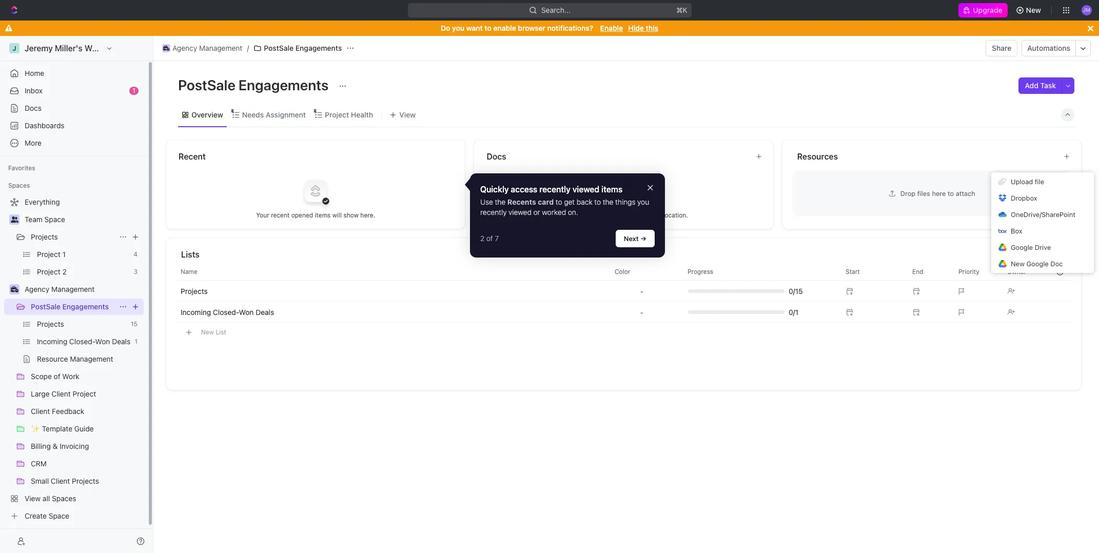 Task type: locate. For each thing, give the bounding box(es) containing it.
add
[[1025, 81, 1039, 90]]

2 of 7
[[480, 234, 499, 243]]

1 vertical spatial postsale
[[178, 76, 236, 93]]

1 vertical spatial docs
[[487, 152, 506, 161]]

box
[[1011, 227, 1023, 235]]

you inside to get back to the things you recently viewed or worked on.
[[637, 198, 649, 206]]

here
[[932, 189, 946, 197]]

recently inside to get back to the things you recently viewed or worked on.
[[480, 208, 507, 217]]

new
[[1026, 6, 1041, 14], [1011, 260, 1025, 268], [201, 328, 214, 336]]

spaces
[[8, 182, 30, 189]]

tree inside sidebar navigation
[[4, 194, 144, 524]]

will
[[332, 211, 342, 219]]

to for here
[[948, 189, 954, 197]]

0 vertical spatial projects link
[[31, 229, 115, 245]]

2 horizontal spatial postsale
[[264, 44, 294, 52]]

docs
[[25, 104, 42, 112], [487, 152, 506, 161], [627, 211, 642, 219]]

0 horizontal spatial projects link
[[31, 229, 115, 245]]

use the recents card
[[480, 198, 554, 206]]

agency inside sidebar navigation
[[25, 285, 49, 294]]

1 horizontal spatial agency management link
[[160, 42, 245, 54]]

new down google drive
[[1011, 260, 1025, 268]]

0 vertical spatial postsale
[[264, 44, 294, 52]]

incoming closed-won deals link
[[181, 308, 274, 316]]

1 vertical spatial you
[[637, 198, 649, 206]]

1 vertical spatial recently
[[480, 208, 507, 217]]

2 horizontal spatial new
[[1026, 6, 1041, 14]]

1 horizontal spatial items
[[602, 184, 623, 194]]

1 horizontal spatial new
[[1011, 260, 1025, 268]]

projects
[[31, 232, 58, 241], [181, 287, 208, 295]]

0 horizontal spatial you
[[452, 24, 464, 32]]

you right 'do'
[[452, 24, 464, 32]]

new left list at the bottom left
[[201, 328, 214, 336]]

opened
[[291, 211, 313, 219]]

business time image inside tree
[[11, 286, 18, 293]]

2 vertical spatial postsale
[[31, 302, 60, 311]]

1 horizontal spatial viewed
[[573, 184, 600, 194]]

2 vertical spatial engagements
[[62, 302, 109, 311]]

incoming
[[181, 308, 211, 316]]

owner button
[[1001, 264, 1047, 280]]

1 vertical spatial projects link
[[181, 287, 208, 295]]

business time image
[[163, 46, 169, 51], [11, 286, 18, 293]]

quickly
[[480, 184, 509, 194]]

docs right the 'any'
[[627, 211, 642, 219]]

recently up card
[[540, 184, 571, 194]]

next → button
[[616, 230, 655, 248]]

the right use
[[495, 198, 506, 206]]

to right 'back'
[[594, 198, 601, 206]]

0 horizontal spatial projects
[[31, 232, 58, 241]]

2 the from the left
[[603, 198, 614, 206]]

postsale engagements
[[264, 44, 342, 52], [178, 76, 332, 93], [31, 302, 109, 311]]

0 horizontal spatial items
[[315, 211, 331, 219]]

owner
[[1007, 268, 1026, 275]]

0 vertical spatial recently
[[540, 184, 571, 194]]

no most used docs image
[[603, 170, 644, 211]]

0 vertical spatial docs
[[25, 104, 42, 112]]

0 horizontal spatial postsale engagements link
[[31, 299, 115, 315]]

browser
[[518, 24, 546, 32]]

0 horizontal spatial recently
[[480, 208, 507, 217]]

agency management link
[[160, 42, 245, 54], [25, 281, 142, 298]]

home link
[[4, 65, 144, 82]]

0 horizontal spatial postsale
[[31, 302, 60, 311]]

items left will
[[315, 211, 331, 219]]

search...
[[541, 6, 570, 14]]

google down google drive button
[[1027, 260, 1049, 268]]

2 vertical spatial new
[[201, 328, 214, 336]]

new list button
[[177, 323, 1073, 341]]

0 vertical spatial projects
[[31, 232, 58, 241]]

the up added
[[603, 198, 614, 206]]

want
[[466, 24, 483, 32]]

0 vertical spatial agency management link
[[160, 42, 245, 54]]

postsale
[[264, 44, 294, 52], [178, 76, 236, 93], [31, 302, 60, 311]]

new for new list
[[201, 328, 214, 336]]

upload file button
[[991, 173, 1094, 190]]

team space link
[[25, 211, 142, 228]]

1 vertical spatial postsale engagements
[[178, 76, 332, 93]]

1 horizontal spatial docs
[[487, 152, 506, 161]]

1 vertical spatial google
[[1027, 260, 1049, 268]]

1 vertical spatial engagements
[[239, 76, 329, 93]]

agency
[[172, 44, 197, 52], [25, 285, 49, 294]]

0 vertical spatial new
[[1026, 6, 1041, 14]]

to right want
[[485, 24, 492, 32]]

closed-
[[213, 308, 239, 316]]

dashboards link
[[4, 118, 144, 134]]

project health
[[325, 110, 373, 119]]

projects down 'team space'
[[31, 232, 58, 241]]

2 vertical spatial postsale engagements
[[31, 302, 109, 311]]

name
[[181, 268, 197, 275]]

0 vertical spatial agency management
[[172, 44, 242, 52]]

1 horizontal spatial projects link
[[181, 287, 208, 295]]

things
[[615, 198, 636, 206]]

google down box
[[1011, 243, 1033, 251]]

engagements inside sidebar navigation
[[62, 302, 109, 311]]

docs up the quickly
[[487, 152, 506, 161]]

viewed
[[573, 184, 600, 194], [509, 208, 532, 217]]

location.
[[663, 211, 688, 219]]

to up →
[[643, 211, 649, 219]]

this left location.
[[651, 211, 662, 219]]

to for want
[[485, 24, 492, 32]]

/
[[247, 44, 249, 52]]

2 vertical spatial docs
[[627, 211, 642, 219]]

0 vertical spatial items
[[602, 184, 623, 194]]

1 vertical spatial management
[[51, 285, 95, 294]]

tree containing team space
[[4, 194, 144, 524]]

0 horizontal spatial agency
[[25, 285, 49, 294]]

items up things
[[602, 184, 623, 194]]

recently down use
[[480, 208, 507, 217]]

file
[[1035, 178, 1044, 186]]

lists button
[[181, 248, 1069, 261]]

recent
[[179, 152, 206, 161]]

this
[[646, 24, 658, 32], [651, 211, 662, 219]]

1 horizontal spatial the
[[603, 198, 614, 206]]

you haven't added any docs to this location.
[[559, 211, 688, 219]]

0 horizontal spatial the
[[495, 198, 506, 206]]

drop
[[900, 189, 916, 197]]

1 horizontal spatial postsale engagements link
[[251, 42, 345, 54]]

added
[[595, 211, 613, 219]]

1 vertical spatial agency management
[[25, 285, 95, 294]]

0 horizontal spatial business time image
[[11, 286, 18, 293]]

recents
[[508, 198, 536, 206]]

1 horizontal spatial you
[[637, 198, 649, 206]]

0 vertical spatial this
[[646, 24, 658, 32]]

any
[[615, 211, 625, 219]]

viewed down 'recents'
[[509, 208, 532, 217]]

agency management inside tree
[[25, 285, 95, 294]]

0 horizontal spatial docs
[[25, 104, 42, 112]]

projects down name
[[181, 287, 208, 295]]

1 horizontal spatial agency
[[172, 44, 197, 52]]

viewed up 'back'
[[573, 184, 600, 194]]

resources button
[[797, 150, 1055, 163]]

0 horizontal spatial viewed
[[509, 208, 532, 217]]

the
[[495, 198, 506, 206], [603, 198, 614, 206]]

this right hide
[[646, 24, 658, 32]]

projects link
[[31, 229, 115, 245], [181, 287, 208, 295]]

start
[[846, 268, 860, 275]]

sidebar navigation
[[0, 36, 153, 553]]

here.
[[360, 211, 375, 219]]

1 vertical spatial business time image
[[11, 286, 18, 293]]

docs down the "inbox"
[[25, 104, 42, 112]]

×
[[647, 181, 654, 193]]

1 horizontal spatial business time image
[[163, 46, 169, 51]]

postsale engagements link
[[251, 42, 345, 54], [31, 299, 115, 315]]

1 vertical spatial agency management link
[[25, 281, 142, 298]]

0 horizontal spatial agency management
[[25, 285, 95, 294]]

0 vertical spatial business time image
[[163, 46, 169, 51]]

haven't
[[572, 211, 593, 219]]

1 vertical spatial new
[[1011, 260, 1025, 268]]

to left get
[[556, 198, 562, 206]]

0 horizontal spatial new
[[201, 328, 214, 336]]

overview
[[191, 110, 223, 119]]

0 horizontal spatial agency management link
[[25, 281, 142, 298]]

project health link
[[323, 108, 373, 122]]

new google doc
[[1011, 260, 1063, 268]]

1 horizontal spatial projects
[[181, 287, 208, 295]]

0 vertical spatial management
[[199, 44, 242, 52]]

7
[[495, 234, 499, 243]]

you down ×
[[637, 198, 649, 206]]

1 vertical spatial viewed
[[509, 208, 532, 217]]

enable
[[600, 24, 623, 32]]

0 vertical spatial viewed
[[573, 184, 600, 194]]

list
[[216, 328, 226, 336]]

card
[[538, 198, 554, 206]]

→
[[641, 235, 647, 243]]

2
[[480, 234, 485, 243]]

tree
[[4, 194, 144, 524]]

projects link down team space link
[[31, 229, 115, 245]]

recently
[[540, 184, 571, 194], [480, 208, 507, 217]]

1
[[132, 87, 135, 94]]

no recent items image
[[295, 170, 336, 211]]

to for back
[[594, 198, 601, 206]]

worked
[[542, 208, 566, 217]]

new list
[[201, 328, 226, 336]]

new up 'automations'
[[1026, 6, 1041, 14]]

home
[[25, 69, 44, 77]]

the inside to get back to the things you recently viewed or worked on.
[[603, 198, 614, 206]]

viewed inside to get back to the things you recently viewed or worked on.
[[509, 208, 532, 217]]

access
[[511, 184, 537, 194]]

share button
[[986, 40, 1018, 56]]

to right here
[[948, 189, 954, 197]]

0 vertical spatial google
[[1011, 243, 1033, 251]]

1 vertical spatial agency
[[25, 285, 49, 294]]

projects link down name
[[181, 287, 208, 295]]

0 horizontal spatial management
[[51, 285, 95, 294]]



Task type: vqa. For each thing, say whether or not it's contained in the screenshot.
Tree at left containing Team Space
yes



Task type: describe. For each thing, give the bounding box(es) containing it.
health
[[351, 110, 373, 119]]

needs
[[242, 110, 264, 119]]

add task button
[[1019, 77, 1062, 94]]

attach
[[956, 189, 976, 197]]

get
[[564, 198, 575, 206]]

of
[[486, 234, 493, 243]]

recent
[[271, 211, 290, 219]]

0 vertical spatial postsale engagements link
[[251, 42, 345, 54]]

dropbox button
[[991, 190, 1094, 206]]

google drive
[[1011, 243, 1051, 251]]

⌘k
[[676, 6, 687, 14]]

inbox
[[25, 86, 43, 95]]

hide
[[628, 24, 644, 32]]

1 horizontal spatial management
[[199, 44, 242, 52]]

business time image inside the 'agency management' link
[[163, 46, 169, 51]]

user group image
[[11, 217, 18, 223]]

1 vertical spatial this
[[651, 211, 662, 219]]

0/1
[[789, 308, 799, 316]]

0 vertical spatial postsale engagements
[[264, 44, 342, 52]]

team
[[25, 215, 42, 224]]

end button
[[906, 264, 952, 280]]

management inside sidebar navigation
[[51, 285, 95, 294]]

drive
[[1035, 243, 1051, 251]]

upgrade
[[973, 6, 1003, 14]]

task
[[1041, 81, 1056, 90]]

upload
[[1011, 178, 1033, 186]]

new for new
[[1026, 6, 1041, 14]]

use
[[480, 198, 493, 206]]

back
[[577, 198, 593, 206]]

google inside new google doc button
[[1027, 260, 1049, 268]]

show
[[344, 211, 359, 219]]

files
[[917, 189, 930, 197]]

your
[[256, 211, 269, 219]]

items inside × navigation
[[602, 184, 623, 194]]

project
[[325, 110, 349, 119]]

resources
[[797, 152, 838, 161]]

priority button
[[952, 264, 1001, 280]]

doc
[[1051, 260, 1063, 268]]

favorites button
[[4, 162, 39, 174]]

docs inside sidebar navigation
[[25, 104, 42, 112]]

0 vertical spatial engagements
[[296, 44, 342, 52]]

new button
[[1012, 2, 1047, 18]]

upgrade link
[[959, 3, 1008, 17]]

assignment
[[266, 110, 306, 119]]

new for new google doc
[[1011, 260, 1025, 268]]

1 vertical spatial projects
[[181, 287, 208, 295]]

deals
[[256, 308, 274, 316]]

your recent opened items will show here.
[[256, 211, 375, 219]]

next
[[624, 235, 639, 243]]

dashboards
[[25, 121, 64, 130]]

do you want to enable browser notifications? enable hide this
[[441, 24, 658, 32]]

share
[[992, 44, 1012, 52]]

0 vertical spatial agency
[[172, 44, 197, 52]]

postsale engagements inside sidebar navigation
[[31, 302, 109, 311]]

favorites
[[8, 164, 35, 172]]

onedrive/sharepoint button
[[991, 206, 1094, 223]]

won
[[239, 308, 254, 316]]

projects inside sidebar navigation
[[31, 232, 58, 241]]

progress
[[688, 268, 713, 275]]

color button
[[609, 264, 675, 280]]

needs assignment
[[242, 110, 306, 119]]

1 horizontal spatial postsale
[[178, 76, 236, 93]]

notifications?
[[547, 24, 593, 32]]

do
[[441, 24, 450, 32]]

onedrive/sharepoint
[[1011, 210, 1076, 219]]

overview link
[[189, 108, 223, 122]]

box button
[[991, 223, 1094, 239]]

automations button
[[1022, 41, 1076, 56]]

google inside google drive button
[[1011, 243, 1033, 251]]

2 horizontal spatial docs
[[627, 211, 642, 219]]

postsale inside sidebar navigation
[[31, 302, 60, 311]]

docs link
[[4, 100, 144, 116]]

0/15
[[789, 287, 803, 295]]

needs assignment link
[[240, 108, 306, 122]]

dropbox
[[1011, 194, 1037, 202]]

end
[[912, 268, 924, 275]]

× navigation
[[470, 173, 665, 258]]

or
[[533, 208, 540, 217]]

incoming closed-won deals
[[181, 308, 274, 316]]

name button
[[177, 264, 609, 280]]

0 vertical spatial you
[[452, 24, 464, 32]]

1 vertical spatial items
[[315, 211, 331, 219]]

1 vertical spatial postsale engagements link
[[31, 299, 115, 315]]

enable
[[493, 24, 516, 32]]

color
[[615, 268, 630, 275]]

× button
[[647, 181, 654, 193]]

1 horizontal spatial recently
[[540, 184, 571, 194]]

1 the from the left
[[495, 198, 506, 206]]

lists
[[181, 250, 200, 259]]

google drive button
[[991, 239, 1094, 256]]

on.
[[568, 208, 578, 217]]

upload file
[[1011, 178, 1044, 186]]

1 horizontal spatial agency management
[[172, 44, 242, 52]]

add task
[[1025, 81, 1056, 90]]

to get back to the things you recently viewed or worked on.
[[480, 198, 651, 217]]



